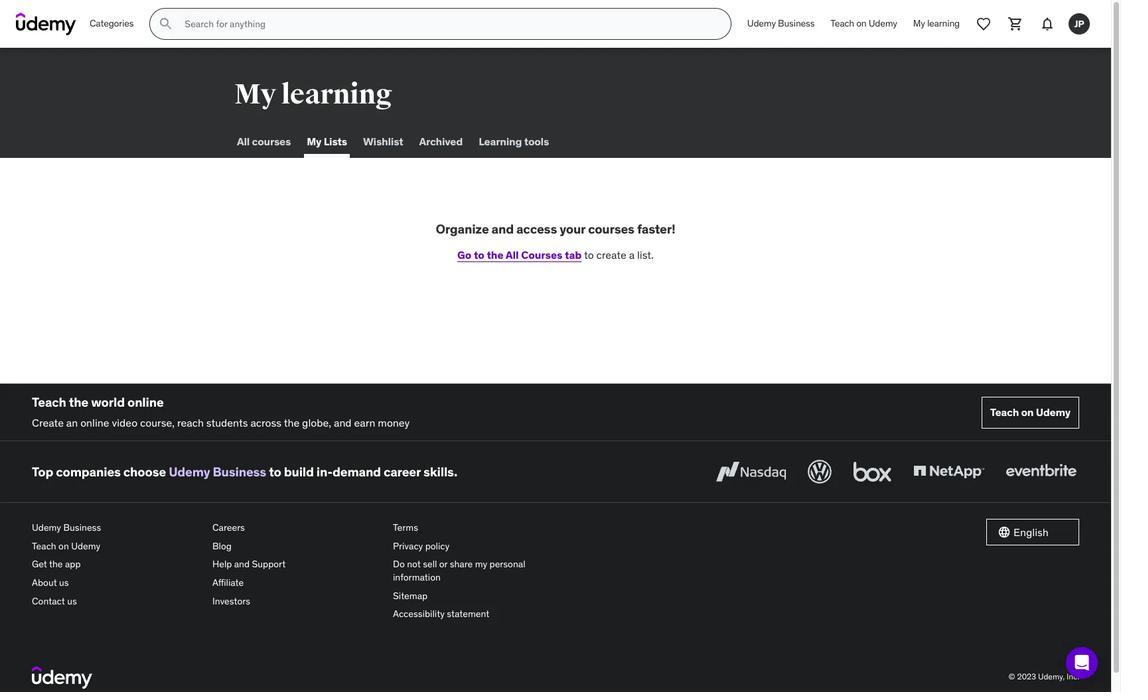Task type: locate. For each thing, give the bounding box(es) containing it.
udemy
[[748, 17, 776, 29], [869, 17, 898, 29], [1037, 406, 1071, 419], [169, 464, 210, 480], [32, 522, 61, 534], [71, 541, 100, 552]]

my up all courses
[[234, 78, 276, 112]]

teach on udemy link
[[823, 8, 906, 40], [982, 397, 1080, 429], [32, 538, 202, 556]]

not
[[407, 559, 421, 571]]

my learning left wishlist image
[[914, 17, 960, 29]]

and inside teach the world online create an online video course, reach students across the globe, and earn money
[[334, 416, 352, 430]]

1 horizontal spatial business
[[213, 464, 266, 480]]

build
[[284, 464, 314, 480]]

small image
[[998, 526, 1012, 539]]

the left globe,
[[284, 416, 300, 430]]

0 vertical spatial business
[[779, 17, 815, 29]]

on for teach on udemy link to the middle
[[857, 17, 867, 29]]

udemy business link
[[740, 8, 823, 40], [169, 464, 266, 480], [32, 520, 202, 538]]

skills.
[[424, 464, 458, 480]]

sell
[[423, 559, 437, 571]]

0 vertical spatial teach on udemy link
[[823, 8, 906, 40]]

learning left wishlist image
[[928, 17, 960, 29]]

2 horizontal spatial my
[[914, 17, 926, 29]]

video
[[112, 416, 138, 430]]

online right an
[[80, 416, 109, 430]]

and
[[492, 221, 514, 237], [334, 416, 352, 430], [234, 559, 250, 571]]

terms privacy policy do not sell or share my personal information sitemap accessibility statement
[[393, 522, 526, 620]]

and inside careers blog help and support affiliate investors
[[234, 559, 250, 571]]

companies
[[56, 464, 121, 480]]

an
[[66, 416, 78, 430]]

2 horizontal spatial teach on udemy link
[[982, 397, 1080, 429]]

top
[[32, 464, 53, 480]]

contact us link
[[32, 593, 202, 611]]

to right go
[[474, 248, 485, 262]]

1 vertical spatial online
[[80, 416, 109, 430]]

0 horizontal spatial teach on udemy link
[[32, 538, 202, 556]]

1 vertical spatial teach on udemy link
[[982, 397, 1080, 429]]

1 horizontal spatial my learning
[[914, 17, 960, 29]]

1 vertical spatial teach on udemy
[[991, 406, 1071, 419]]

help
[[213, 559, 232, 571]]

2 vertical spatial on
[[59, 541, 69, 552]]

teach on udemy
[[831, 17, 898, 29], [991, 406, 1071, 419]]

go to the all courses tab to create a list.
[[458, 248, 654, 262]]

netapp image
[[911, 458, 988, 487]]

careers
[[213, 522, 245, 534]]

careers blog help and support affiliate investors
[[213, 522, 286, 607]]

0 vertical spatial all
[[237, 135, 250, 148]]

1 vertical spatial us
[[67, 595, 77, 607]]

us right about
[[59, 577, 69, 589]]

all courses link
[[234, 126, 294, 158]]

help and support link
[[213, 556, 383, 575]]

my for my lists link
[[307, 135, 322, 148]]

0 horizontal spatial teach on udemy
[[831, 17, 898, 29]]

online up 'course,'
[[128, 395, 164, 410]]

accessibility statement link
[[393, 606, 563, 624]]

business inside udemy business teach on udemy get the app about us contact us
[[63, 522, 101, 534]]

shopping cart with 0 items image
[[1008, 16, 1024, 32]]

1 vertical spatial my learning
[[234, 78, 392, 112]]

all
[[237, 135, 250, 148], [506, 248, 519, 262]]

do
[[393, 559, 405, 571]]

sitemap
[[393, 590, 428, 602]]

my left wishlist image
[[914, 17, 926, 29]]

0 horizontal spatial on
[[59, 541, 69, 552]]

0 vertical spatial my learning
[[914, 17, 960, 29]]

1 horizontal spatial and
[[334, 416, 352, 430]]

terms link
[[393, 520, 563, 538]]

and up go to the all courses tab link
[[492, 221, 514, 237]]

the
[[487, 248, 504, 262], [69, 395, 88, 410], [284, 416, 300, 430], [49, 559, 63, 571]]

© 2023 udemy, inc.
[[1009, 672, 1080, 682]]

1 horizontal spatial courses
[[588, 221, 635, 237]]

0 vertical spatial courses
[[252, 135, 291, 148]]

1 horizontal spatial all
[[506, 248, 519, 262]]

courses
[[252, 135, 291, 148], [588, 221, 635, 237]]

and left earn
[[334, 416, 352, 430]]

2 horizontal spatial business
[[779, 17, 815, 29]]

0 vertical spatial on
[[857, 17, 867, 29]]

organize and access your courses faster!
[[436, 221, 676, 237]]

affiliate link
[[213, 575, 383, 593]]

0 vertical spatial udemy image
[[16, 13, 76, 35]]

2 vertical spatial my
[[307, 135, 322, 148]]

0 vertical spatial and
[[492, 221, 514, 237]]

personal
[[490, 559, 526, 571]]

teach
[[831, 17, 855, 29], [32, 395, 66, 410], [991, 406, 1020, 419], [32, 541, 56, 552]]

demand
[[333, 464, 381, 480]]

earn
[[354, 416, 376, 430]]

tab
[[565, 248, 582, 262]]

2 vertical spatial business
[[63, 522, 101, 534]]

the right get
[[49, 559, 63, 571]]

about
[[32, 577, 57, 589]]

0 horizontal spatial and
[[234, 559, 250, 571]]

the inside udemy business teach on udemy get the app about us contact us
[[49, 559, 63, 571]]

careers link
[[213, 520, 383, 538]]

create
[[597, 248, 627, 262]]

inc.
[[1067, 672, 1080, 682]]

1 vertical spatial learning
[[281, 78, 392, 112]]

0 horizontal spatial online
[[80, 416, 109, 430]]

1 vertical spatial udemy image
[[32, 667, 92, 689]]

learning
[[928, 17, 960, 29], [281, 78, 392, 112]]

courses left my lists
[[252, 135, 291, 148]]

jp link
[[1064, 8, 1096, 40]]

0 horizontal spatial learning
[[281, 78, 392, 112]]

2 horizontal spatial and
[[492, 221, 514, 237]]

wishlist image
[[976, 16, 992, 32]]

online
[[128, 395, 164, 410], [80, 416, 109, 430]]

share
[[450, 559, 473, 571]]

0 horizontal spatial business
[[63, 522, 101, 534]]

and right help
[[234, 559, 250, 571]]

learning up lists
[[281, 78, 392, 112]]

to
[[474, 248, 485, 262], [585, 248, 594, 262], [269, 464, 281, 480]]

0 vertical spatial us
[[59, 577, 69, 589]]

learning tools link
[[476, 126, 552, 158]]

us
[[59, 577, 69, 589], [67, 595, 77, 607]]

english button
[[987, 520, 1080, 546]]

0 vertical spatial learning
[[928, 17, 960, 29]]

0 vertical spatial my
[[914, 17, 926, 29]]

1 vertical spatial on
[[1022, 406, 1034, 419]]

my lists link
[[304, 126, 350, 158]]

us right contact
[[67, 595, 77, 607]]

privacy policy link
[[393, 538, 563, 556]]

teach inside udemy business teach on udemy get the app about us contact us
[[32, 541, 56, 552]]

money
[[378, 416, 410, 430]]

1 horizontal spatial online
[[128, 395, 164, 410]]

go
[[458, 248, 472, 262]]

my left lists
[[307, 135, 322, 148]]

1 horizontal spatial my
[[307, 135, 322, 148]]

blog link
[[213, 538, 383, 556]]

my learning
[[914, 17, 960, 29], [234, 78, 392, 112]]

2 horizontal spatial on
[[1022, 406, 1034, 419]]

faster!
[[638, 221, 676, 237]]

to right tab
[[585, 248, 594, 262]]

business
[[779, 17, 815, 29], [213, 464, 266, 480], [63, 522, 101, 534]]

world
[[91, 395, 125, 410]]

udemy image
[[16, 13, 76, 35], [32, 667, 92, 689]]

2 vertical spatial and
[[234, 559, 250, 571]]

courses up 'create'
[[588, 221, 635, 237]]

0 horizontal spatial all
[[237, 135, 250, 148]]

to left build
[[269, 464, 281, 480]]

1 vertical spatial my
[[234, 78, 276, 112]]

1 horizontal spatial on
[[857, 17, 867, 29]]

0 horizontal spatial my
[[234, 78, 276, 112]]

1 vertical spatial and
[[334, 416, 352, 430]]

my learning link
[[906, 8, 968, 40]]

my learning up my lists
[[234, 78, 392, 112]]



Task type: describe. For each thing, give the bounding box(es) containing it.
english
[[1014, 526, 1049, 539]]

my for my learning link
[[914, 17, 926, 29]]

my
[[475, 559, 488, 571]]

on inside udemy business teach on udemy get the app about us contact us
[[59, 541, 69, 552]]

udemy business
[[748, 17, 815, 29]]

sitemap link
[[393, 588, 563, 606]]

support
[[252, 559, 286, 571]]

2023
[[1018, 672, 1037, 682]]

get
[[32, 559, 47, 571]]

©
[[1009, 672, 1016, 682]]

information
[[393, 572, 441, 584]]

do not sell or share my personal information button
[[393, 556, 563, 588]]

categories
[[90, 17, 134, 29]]

about us link
[[32, 575, 202, 593]]

2 horizontal spatial to
[[585, 248, 594, 262]]

organize
[[436, 221, 489, 237]]

0 horizontal spatial my learning
[[234, 78, 392, 112]]

1 horizontal spatial teach on udemy link
[[823, 8, 906, 40]]

archived
[[419, 135, 463, 148]]

policy
[[426, 541, 450, 552]]

your
[[560, 221, 586, 237]]

access
[[517, 221, 557, 237]]

categories button
[[82, 8, 142, 40]]

0 horizontal spatial to
[[269, 464, 281, 480]]

Search for anything text field
[[182, 13, 715, 35]]

affiliate
[[213, 577, 244, 589]]

students
[[206, 416, 248, 430]]

volkswagen image
[[806, 458, 835, 487]]

0 vertical spatial teach on udemy
[[831, 17, 898, 29]]

2 vertical spatial teach on udemy link
[[32, 538, 202, 556]]

business for udemy business teach on udemy get the app about us contact us
[[63, 522, 101, 534]]

app
[[65, 559, 81, 571]]

reach
[[177, 416, 204, 430]]

the right go
[[487, 248, 504, 262]]

jp
[[1075, 18, 1085, 30]]

list.
[[638, 248, 654, 262]]

1 horizontal spatial teach on udemy
[[991, 406, 1071, 419]]

investors
[[213, 595, 250, 607]]

1 vertical spatial all
[[506, 248, 519, 262]]

1 vertical spatial courses
[[588, 221, 635, 237]]

go to the all courses tab link
[[458, 248, 582, 262]]

all courses
[[237, 135, 291, 148]]

the up an
[[69, 395, 88, 410]]

business for udemy business
[[779, 17, 815, 29]]

terms
[[393, 522, 418, 534]]

contact
[[32, 595, 65, 607]]

in-
[[317, 464, 333, 480]]

a
[[629, 248, 635, 262]]

learning
[[479, 135, 522, 148]]

teach the world online create an online video course, reach students across the globe, and earn money
[[32, 395, 410, 430]]

wishlist link
[[361, 126, 406, 158]]

eventbrite image
[[1004, 458, 1080, 487]]

notifications image
[[1040, 16, 1056, 32]]

get the app link
[[32, 556, 202, 575]]

across
[[251, 416, 282, 430]]

choose
[[123, 464, 166, 480]]

1 horizontal spatial learning
[[928, 17, 960, 29]]

career
[[384, 464, 421, 480]]

accessibility
[[393, 609, 445, 620]]

on for the middle teach on udemy link
[[1022, 406, 1034, 419]]

or
[[440, 559, 448, 571]]

create
[[32, 416, 64, 430]]

0 vertical spatial udemy business link
[[740, 8, 823, 40]]

blog
[[213, 541, 232, 552]]

nasdaq image
[[713, 458, 790, 487]]

tools
[[525, 135, 549, 148]]

1 horizontal spatial to
[[474, 248, 485, 262]]

teach inside teach the world online create an online video course, reach students across the globe, and earn money
[[32, 395, 66, 410]]

investors link
[[213, 593, 383, 611]]

1 vertical spatial business
[[213, 464, 266, 480]]

box image
[[851, 458, 895, 487]]

courses
[[522, 248, 563, 262]]

course,
[[140, 416, 175, 430]]

0 vertical spatial online
[[128, 395, 164, 410]]

statement
[[447, 609, 490, 620]]

0 horizontal spatial courses
[[252, 135, 291, 148]]

1 vertical spatial udemy business link
[[169, 464, 266, 480]]

udemy business teach on udemy get the app about us contact us
[[32, 522, 101, 607]]

submit search image
[[158, 16, 174, 32]]

my lists
[[307, 135, 347, 148]]

wishlist
[[363, 135, 403, 148]]

learning tools
[[479, 135, 549, 148]]

udemy,
[[1039, 672, 1065, 682]]

2 vertical spatial udemy business link
[[32, 520, 202, 538]]

lists
[[324, 135, 347, 148]]

privacy
[[393, 541, 423, 552]]

globe,
[[302, 416, 331, 430]]

archived link
[[417, 126, 466, 158]]

top companies choose udemy business to build in-demand career skills.
[[32, 464, 458, 480]]



Task type: vqa. For each thing, say whether or not it's contained in the screenshot.
you.
no



